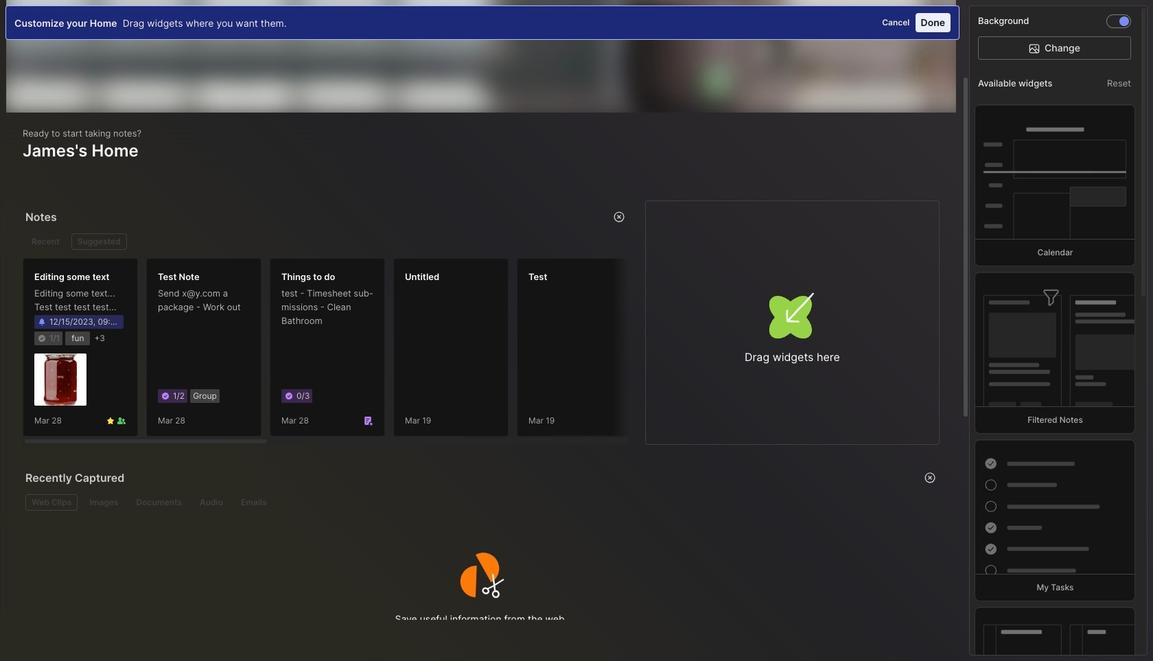 Task type: locate. For each thing, give the bounding box(es) containing it.
background image
[[1120, 16, 1130, 26]]



Task type: vqa. For each thing, say whether or not it's contained in the screenshot.
Radio
no



